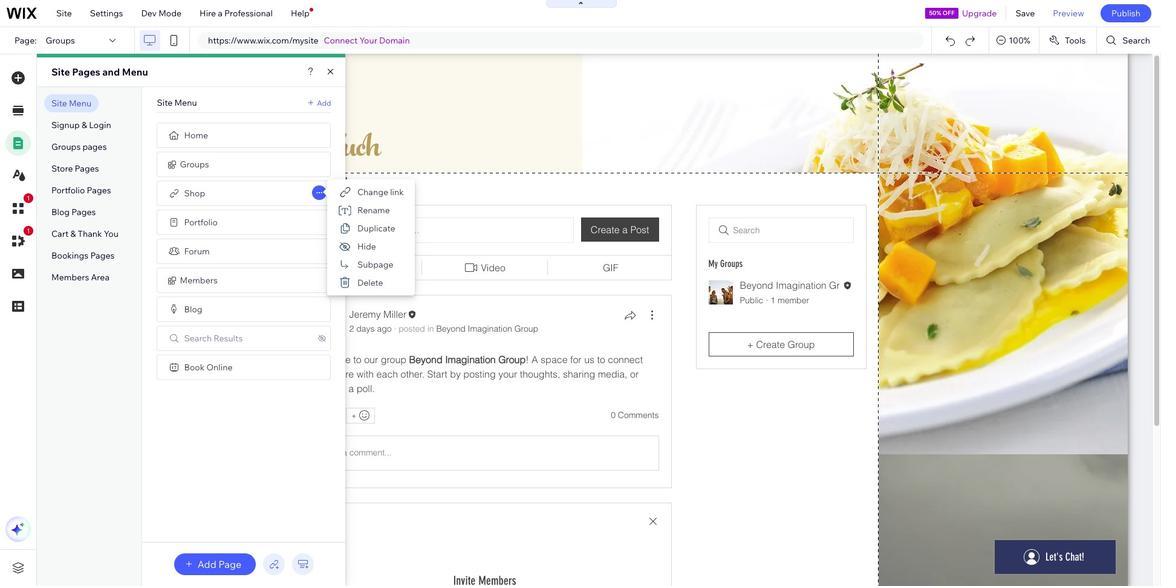 Task type: locate. For each thing, give the bounding box(es) containing it.
pages for portfolio
[[87, 185, 111, 196]]

you
[[104, 229, 119, 240]]

groups pages
[[51, 142, 107, 152]]

portfolio for portfolio
[[184, 217, 218, 228]]

members
[[51, 272, 89, 283], [180, 275, 218, 286]]

members down forum
[[180, 275, 218, 286]]

0 horizontal spatial members
[[51, 272, 89, 283]]

& right cart
[[70, 229, 76, 240]]

1 horizontal spatial portfolio
[[184, 217, 218, 228]]

menu
[[122, 66, 148, 78], [174, 97, 197, 108], [69, 98, 91, 109]]

portfolio up forum
[[184, 217, 218, 228]]

0 horizontal spatial site menu
[[51, 98, 91, 109]]

1 vertical spatial blog
[[184, 304, 202, 315]]

blog up cart
[[51, 207, 70, 218]]

members down bookings
[[51, 272, 89, 283]]

portfolio
[[51, 185, 85, 196], [184, 217, 218, 228]]

preview
[[1054, 8, 1085, 19]]

area
[[91, 272, 110, 283]]

0 vertical spatial search
[[1123, 35, 1151, 46]]

1 vertical spatial search
[[184, 333, 212, 344]]

0 vertical spatial add
[[317, 98, 331, 107]]

search down the publish
[[1123, 35, 1151, 46]]

groups up site pages and menu
[[46, 35, 75, 46]]

0 vertical spatial portfolio
[[51, 185, 85, 196]]

2 vertical spatial groups
[[180, 159, 209, 170]]

add for add page
[[198, 559, 216, 571]]

delete
[[358, 278, 383, 289]]

publish
[[1112, 8, 1141, 19]]

pages for site
[[72, 66, 100, 78]]

cart
[[51, 229, 69, 240]]

0 horizontal spatial add
[[198, 559, 216, 571]]

members for members
[[180, 275, 218, 286]]

menu right and
[[122, 66, 148, 78]]

pages for blog
[[72, 207, 96, 218]]

1 vertical spatial portfolio
[[184, 217, 218, 228]]

pages up area
[[90, 250, 115, 261]]

groups up shop
[[180, 159, 209, 170]]

search up book
[[184, 333, 212, 344]]

pages up 'cart & thank you' on the top
[[72, 207, 96, 218]]

menu up home
[[174, 97, 197, 108]]

50%
[[929, 9, 942, 17]]

& for signup
[[82, 120, 87, 131]]

0 horizontal spatial &
[[70, 229, 76, 240]]

bookings pages
[[51, 250, 115, 261]]

add page button
[[174, 554, 256, 576]]

site menu
[[157, 97, 197, 108], [51, 98, 91, 109]]

0 vertical spatial &
[[82, 120, 87, 131]]

blog up "search results"
[[184, 304, 202, 315]]

subpage
[[358, 260, 394, 270]]

0 horizontal spatial blog
[[51, 207, 70, 218]]

add
[[317, 98, 331, 107], [198, 559, 216, 571]]

results
[[214, 333, 243, 344]]

100% button
[[990, 27, 1039, 54]]

pages left and
[[72, 66, 100, 78]]

search inside button
[[1123, 35, 1151, 46]]

pages up portfolio pages on the left of page
[[75, 163, 99, 174]]

book
[[184, 362, 205, 373]]

publish button
[[1101, 4, 1152, 22]]

1 vertical spatial add
[[198, 559, 216, 571]]

pages
[[72, 66, 100, 78], [75, 163, 99, 174], [87, 185, 111, 196], [72, 207, 96, 218], [90, 250, 115, 261]]

your
[[360, 35, 377, 46]]

1 horizontal spatial blog
[[184, 304, 202, 315]]

0 horizontal spatial menu
[[69, 98, 91, 109]]

portfolio up blog pages
[[51, 185, 85, 196]]

1 horizontal spatial &
[[82, 120, 87, 131]]

add page
[[198, 559, 242, 571]]

book online
[[184, 362, 233, 373]]

professional
[[224, 8, 273, 19]]

store pages
[[51, 163, 99, 174]]

members for members area
[[51, 272, 89, 283]]

search
[[1123, 35, 1151, 46], [184, 333, 212, 344]]

search button
[[1098, 27, 1162, 54]]

menu up signup & login
[[69, 98, 91, 109]]

groups down signup
[[51, 142, 81, 152]]

& left login
[[82, 120, 87, 131]]

&
[[82, 120, 87, 131], [70, 229, 76, 240]]

add inside button
[[198, 559, 216, 571]]

save
[[1016, 8, 1035, 19]]

blog for blog
[[184, 304, 202, 315]]

blog for blog pages
[[51, 207, 70, 218]]

blog
[[51, 207, 70, 218], [184, 304, 202, 315]]

signup & login
[[51, 120, 111, 131]]

hide
[[358, 241, 376, 252]]

tools button
[[1040, 27, 1097, 54]]

bookings
[[51, 250, 88, 261]]

cart & thank you
[[51, 229, 119, 240]]

add for add
[[317, 98, 331, 107]]

0 horizontal spatial search
[[184, 333, 212, 344]]

hire a professional
[[200, 8, 273, 19]]

groups
[[46, 35, 75, 46], [51, 142, 81, 152], [180, 159, 209, 170]]

pages for store
[[75, 163, 99, 174]]

upgrade
[[963, 8, 997, 19]]

site menu up home
[[157, 97, 197, 108]]

0 vertical spatial blog
[[51, 207, 70, 218]]

& for cart
[[70, 229, 76, 240]]

1 vertical spatial &
[[70, 229, 76, 240]]

site
[[56, 8, 72, 19], [51, 66, 70, 78], [157, 97, 173, 108], [51, 98, 67, 109]]

pages down store pages
[[87, 185, 111, 196]]

and
[[102, 66, 120, 78]]

1 horizontal spatial members
[[180, 275, 218, 286]]

dev
[[141, 8, 157, 19]]

1 horizontal spatial add
[[317, 98, 331, 107]]

off
[[943, 9, 955, 17]]

preview button
[[1044, 0, 1094, 27]]

search results
[[184, 333, 243, 344]]

site menu up signup
[[51, 98, 91, 109]]

hire
[[200, 8, 216, 19]]

1 vertical spatial groups
[[51, 142, 81, 152]]

duplicate
[[358, 223, 395, 234]]

0 horizontal spatial portfolio
[[51, 185, 85, 196]]

1 horizontal spatial search
[[1123, 35, 1151, 46]]



Task type: vqa. For each thing, say whether or not it's contained in the screenshot.
Closeby - Store Locator The Beautiful Locator Map For Modern Brands at the left bottom of the page
no



Task type: describe. For each thing, give the bounding box(es) containing it.
rename
[[358, 205, 390, 216]]

50% off
[[929, 9, 955, 17]]

shop
[[184, 188, 205, 199]]

site pages and menu
[[51, 66, 148, 78]]

0 vertical spatial groups
[[46, 35, 75, 46]]

tools
[[1065, 35, 1086, 46]]

settings
[[90, 8, 123, 19]]

portfolio pages
[[51, 185, 111, 196]]

https://www.wix.com/mysite
[[208, 35, 319, 46]]

1 horizontal spatial menu
[[122, 66, 148, 78]]

home
[[184, 130, 208, 141]]

pages for bookings
[[90, 250, 115, 261]]

dev mode
[[141, 8, 182, 19]]

domain
[[379, 35, 410, 46]]

1 horizontal spatial site menu
[[157, 97, 197, 108]]

page
[[219, 559, 242, 571]]

blog pages
[[51, 207, 96, 218]]

members area
[[51, 272, 110, 283]]

pages
[[83, 142, 107, 152]]

store
[[51, 163, 73, 174]]

search for search
[[1123, 35, 1151, 46]]

https://www.wix.com/mysite connect your domain
[[208, 35, 410, 46]]

a
[[218, 8, 223, 19]]

signup
[[51, 120, 80, 131]]

save button
[[1007, 0, 1044, 27]]

connect
[[324, 35, 358, 46]]

forum
[[184, 246, 210, 257]]

portfolio for portfolio pages
[[51, 185, 85, 196]]

link
[[390, 187, 404, 198]]

thank
[[78, 229, 102, 240]]

help
[[291, 8, 310, 19]]

change
[[358, 187, 388, 198]]

2 horizontal spatial menu
[[174, 97, 197, 108]]

search for search results
[[184, 333, 212, 344]]

100%
[[1009, 35, 1031, 46]]

mode
[[159, 8, 182, 19]]

online
[[207, 362, 233, 373]]

change link
[[358, 187, 404, 198]]

login
[[89, 120, 111, 131]]



